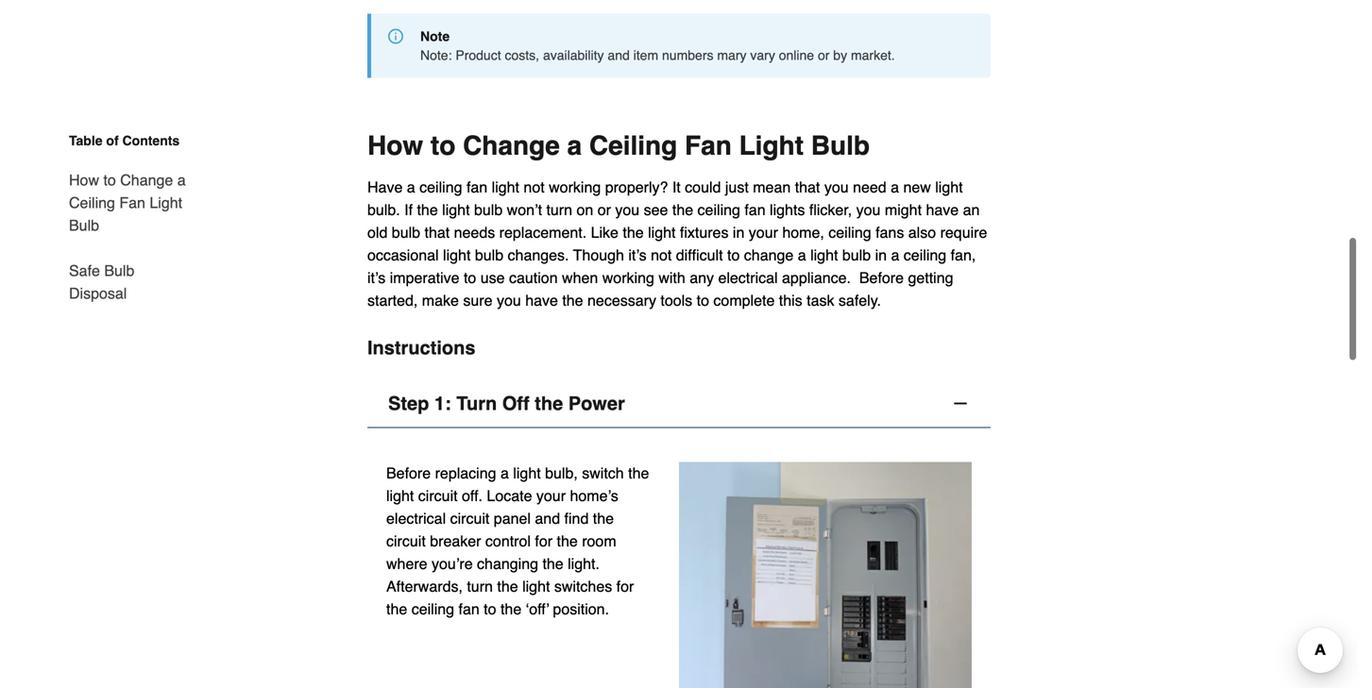 Task type: vqa. For each thing, say whether or not it's contained in the screenshot.
bottom Services
no



Task type: locate. For each thing, give the bounding box(es) containing it.
0 vertical spatial in
[[733, 224, 745, 241]]

ceiling inside "how to change a ceiling fan light bulb"
[[69, 194, 115, 212]]

before inside before replacing a light bulb, switch the light circuit off. locate your home's electrical circuit panel and find the circuit breaker control for the room where you're changing the light. afterwards, turn the light switches for the ceiling fan to the 'off' position.
[[386, 465, 431, 482]]

the left the light.
[[543, 556, 564, 573]]

1 vertical spatial have
[[525, 292, 558, 309]]

the down find
[[557, 533, 578, 550]]

1 horizontal spatial before
[[859, 269, 904, 287]]

0 horizontal spatial in
[[733, 224, 745, 241]]

to down the "any"
[[697, 292, 709, 309]]

properly?
[[605, 179, 668, 196]]

bulb.
[[367, 201, 400, 219]]

circuit
[[418, 488, 458, 505], [450, 510, 490, 528], [386, 533, 426, 550]]

1 vertical spatial or
[[598, 201, 611, 219]]

0 vertical spatial fan
[[685, 131, 732, 161]]

0 vertical spatial and
[[608, 48, 630, 63]]

to down note:
[[431, 131, 456, 161]]

to down of
[[103, 171, 116, 189]]

a home's electrical circuit panel on a wall. image
[[679, 463, 972, 689]]

have down caution
[[525, 292, 558, 309]]

0 horizontal spatial how to change a ceiling fan light bulb
[[69, 171, 186, 234]]

have
[[926, 201, 959, 219], [525, 292, 558, 309]]

safe bulb disposal link
[[69, 248, 196, 305]]

switch
[[582, 465, 624, 482]]

0 horizontal spatial how
[[69, 171, 99, 189]]

a up on
[[567, 131, 582, 161]]

for right switches
[[616, 578, 634, 596]]

your
[[749, 224, 778, 241], [536, 488, 566, 505]]

it's
[[628, 247, 647, 264], [367, 269, 386, 287]]

change up won't
[[463, 131, 560, 161]]

your down 'bulb,'
[[536, 488, 566, 505]]

imperative
[[390, 269, 460, 287]]

1 horizontal spatial it's
[[628, 247, 647, 264]]

off.
[[462, 488, 483, 505]]

1 vertical spatial in
[[875, 247, 887, 264]]

2 vertical spatial fan
[[459, 601, 480, 618]]

1 vertical spatial your
[[536, 488, 566, 505]]

2 vertical spatial bulb
[[104, 262, 134, 280]]

breaker
[[430, 533, 481, 550]]

1 horizontal spatial how to change a ceiling fan light bulb
[[367, 131, 870, 161]]

1 vertical spatial fan
[[119, 194, 145, 212]]

have left an
[[926, 201, 959, 219]]

just
[[725, 179, 749, 196]]

1 horizontal spatial for
[[616, 578, 634, 596]]

ceiling
[[420, 179, 462, 196], [698, 201, 740, 219], [829, 224, 871, 241], [904, 247, 947, 264], [412, 601, 454, 618]]

it's right though
[[628, 247, 647, 264]]

item
[[633, 48, 658, 63]]

2 horizontal spatial bulb
[[811, 131, 870, 161]]

1 horizontal spatial fan
[[685, 131, 732, 161]]

bulb up safely.
[[842, 247, 871, 264]]

0 horizontal spatial and
[[535, 510, 560, 528]]

fan inside before replacing a light bulb, switch the light circuit off. locate your home's electrical circuit panel and find the circuit breaker control for the room where you're changing the light. afterwards, turn the light switches for the ceiling fan to the 'off' position.
[[459, 601, 480, 618]]

1 vertical spatial ceiling
[[69, 194, 115, 212]]

have a ceiling fan light not working properly? it could just mean that you need a new light bulb. if the light bulb won't turn on or you see the ceiling fan lights flicker, you might have an old bulb that needs replacement. like the light fixtures in your home, ceiling fans also require occasional light bulb changes. though it's not difficult to change a light bulb in a ceiling fan, it's imperative to use caution when working with any electrical appliance.  before getting started, make sure you have the necessary tools to complete this task safely.
[[367, 179, 987, 309]]

turn down you're
[[467, 578, 493, 596]]

working up on
[[549, 179, 601, 196]]

that left needs
[[425, 224, 450, 241]]

electrical
[[718, 269, 778, 287], [386, 510, 446, 528]]

how up have
[[367, 131, 423, 161]]

a down fans
[[891, 247, 900, 264]]

1 horizontal spatial your
[[749, 224, 778, 241]]

1 vertical spatial that
[[425, 224, 450, 241]]

circuit up the where
[[386, 533, 426, 550]]

bulb,
[[545, 465, 578, 482]]

0 horizontal spatial turn
[[467, 578, 493, 596]]

bulb up "need"
[[811, 131, 870, 161]]

ceiling down afterwards,
[[412, 601, 454, 618]]

1 vertical spatial electrical
[[386, 510, 446, 528]]

the right off
[[535, 393, 563, 415]]

safe
[[69, 262, 100, 280]]

sure
[[463, 292, 493, 309]]

1 vertical spatial fan
[[745, 201, 766, 219]]

electrical up breaker
[[386, 510, 446, 528]]

you down "need"
[[856, 201, 881, 219]]

or left by
[[818, 48, 830, 63]]

2 vertical spatial circuit
[[386, 533, 426, 550]]

0 vertical spatial not
[[524, 179, 545, 196]]

light up won't
[[492, 179, 519, 196]]

light down contents
[[150, 194, 182, 212]]

0 vertical spatial or
[[818, 48, 830, 63]]

how
[[367, 131, 423, 161], [69, 171, 99, 189]]

working up necessary on the left of page
[[602, 269, 654, 287]]

ceiling right have
[[420, 179, 462, 196]]

in right fixtures
[[733, 224, 745, 241]]

of
[[106, 133, 119, 148]]

mary
[[717, 48, 747, 63]]

1 horizontal spatial turn
[[546, 201, 572, 219]]

you
[[824, 179, 849, 196], [615, 201, 640, 219], [856, 201, 881, 219], [497, 292, 521, 309]]

1 vertical spatial how
[[69, 171, 99, 189]]

light.
[[568, 556, 600, 573]]

see
[[644, 201, 668, 219]]

safely.
[[839, 292, 881, 309]]

and inside before replacing a light bulb, switch the light circuit off. locate your home's electrical circuit panel and find the circuit breaker control for the room where you're changing the light. afterwards, turn the light switches for the ceiling fan to the 'off' position.
[[535, 510, 560, 528]]

disposal
[[69, 285, 127, 302]]

1 horizontal spatial bulb
[[104, 262, 134, 280]]

and left find
[[535, 510, 560, 528]]

to
[[431, 131, 456, 161], [103, 171, 116, 189], [727, 247, 740, 264], [464, 269, 476, 287], [697, 292, 709, 309], [484, 601, 496, 618]]

0 vertical spatial that
[[795, 179, 820, 196]]

1 horizontal spatial have
[[926, 201, 959, 219]]

1 vertical spatial working
[[602, 269, 654, 287]]

not up with
[[651, 247, 672, 264]]

light up mean
[[739, 131, 804, 161]]

electrical inside have a ceiling fan light not working properly? it could just mean that you need a new light bulb. if the light bulb won't turn on or you see the ceiling fan lights flicker, you might have an old bulb that needs replacement. like the light fixtures in your home, ceiling fans also require occasional light bulb changes. though it's not difficult to change a light bulb in a ceiling fan, it's imperative to use caution when working with any electrical appliance.  before getting started, make sure you have the necessary tools to complete this task safely.
[[718, 269, 778, 287]]

0 vertical spatial electrical
[[718, 269, 778, 287]]

also
[[908, 224, 936, 241]]

1 vertical spatial how to change a ceiling fan light bulb
[[69, 171, 186, 234]]

1 horizontal spatial electrical
[[718, 269, 778, 287]]

not up won't
[[524, 179, 545, 196]]

or inside have a ceiling fan light not working properly? it could just mean that you need a new light bulb. if the light bulb won't turn on or you see the ceiling fan lights flicker, you might have an old bulb that needs replacement. like the light fixtures in your home, ceiling fans also require occasional light bulb changes. though it's not difficult to change a light bulb in a ceiling fan, it's imperative to use caution when working with any electrical appliance.  before getting started, make sure you have the necessary tools to complete this task safely.
[[598, 201, 611, 219]]

complete
[[714, 292, 775, 309]]

1 vertical spatial and
[[535, 510, 560, 528]]

it
[[672, 179, 681, 196]]

turn inside have a ceiling fan light not working properly? it could just mean that you need a new light bulb. if the light bulb won't turn on or you see the ceiling fan lights flicker, you might have an old bulb that needs replacement. like the light fixtures in your home, ceiling fans also require occasional light bulb changes. though it's not difficult to change a light bulb in a ceiling fan, it's imperative to use caution when working with any electrical appliance.  before getting started, make sure you have the necessary tools to complete this task safely.
[[546, 201, 572, 219]]

1 horizontal spatial and
[[608, 48, 630, 63]]

0 horizontal spatial light
[[150, 194, 182, 212]]

0 vertical spatial your
[[749, 224, 778, 241]]

turn
[[456, 393, 497, 415]]

info image
[[388, 29, 403, 44]]

electrical inside before replacing a light bulb, switch the light circuit off. locate your home's electrical circuit panel and find the circuit breaker control for the room where you're changing the light. afterwards, turn the light switches for the ceiling fan to the 'off' position.
[[386, 510, 446, 528]]

product
[[456, 48, 501, 63]]

ceiling down the table
[[69, 194, 115, 212]]

turn left on
[[546, 201, 572, 219]]

1 vertical spatial not
[[651, 247, 672, 264]]

before
[[859, 269, 904, 287], [386, 465, 431, 482]]

in down fans
[[875, 247, 887, 264]]

any
[[690, 269, 714, 287]]

require
[[940, 224, 987, 241]]

panel
[[494, 510, 531, 528]]

ceiling
[[589, 131, 677, 161], [69, 194, 115, 212]]

need
[[853, 179, 887, 196]]

changing
[[477, 556, 538, 573]]

circuit down off.
[[450, 510, 490, 528]]

and
[[608, 48, 630, 63], [535, 510, 560, 528]]

circuit left off.
[[418, 488, 458, 505]]

by
[[833, 48, 847, 63]]

light up locate
[[513, 465, 541, 482]]

1 vertical spatial it's
[[367, 269, 386, 287]]

or right on
[[598, 201, 611, 219]]

you down properly?
[[615, 201, 640, 219]]

0 vertical spatial turn
[[546, 201, 572, 219]]

0 horizontal spatial ceiling
[[69, 194, 115, 212]]

1 vertical spatial for
[[616, 578, 634, 596]]

a down contents
[[177, 171, 186, 189]]

0 horizontal spatial bulb
[[69, 217, 99, 234]]

bulb inside safe bulb disposal
[[104, 262, 134, 280]]

0 horizontal spatial for
[[535, 533, 553, 550]]

1 horizontal spatial or
[[818, 48, 830, 63]]

use
[[481, 269, 505, 287]]

1 horizontal spatial light
[[739, 131, 804, 161]]

1 vertical spatial change
[[120, 171, 173, 189]]

a
[[567, 131, 582, 161], [177, 171, 186, 189], [407, 179, 415, 196], [891, 179, 899, 196], [798, 247, 806, 264], [891, 247, 900, 264], [501, 465, 509, 482]]

bulb up disposal
[[104, 262, 134, 280]]

0 vertical spatial how
[[367, 131, 423, 161]]

1 horizontal spatial that
[[795, 179, 820, 196]]

you're
[[432, 556, 473, 573]]

how to change a ceiling fan light bulb link
[[69, 158, 196, 248]]

0 horizontal spatial change
[[120, 171, 173, 189]]

how to change a ceiling fan light bulb up properly?
[[367, 131, 870, 161]]

needs
[[454, 224, 495, 241]]

1 vertical spatial before
[[386, 465, 431, 482]]

1 vertical spatial turn
[[467, 578, 493, 596]]

0 horizontal spatial electrical
[[386, 510, 446, 528]]

before up safely.
[[859, 269, 904, 287]]

bulb up use
[[475, 247, 504, 264]]

note
[[420, 29, 450, 44]]

1 horizontal spatial working
[[602, 269, 654, 287]]

how to change a ceiling fan light bulb
[[367, 131, 870, 161], [69, 171, 186, 234]]

instructions
[[367, 337, 476, 359]]

control
[[485, 533, 531, 550]]

vary
[[750, 48, 775, 63]]

fan
[[467, 179, 488, 196], [745, 201, 766, 219], [459, 601, 480, 618]]

to left 'off' on the left of page
[[484, 601, 496, 618]]

the inside button
[[535, 393, 563, 415]]

that up lights
[[795, 179, 820, 196]]

or
[[818, 48, 830, 63], [598, 201, 611, 219]]

how to change a ceiling fan light bulb inside the how to change a ceiling fan light bulb link
[[69, 171, 186, 234]]

0 vertical spatial for
[[535, 533, 553, 550]]

your inside have a ceiling fan light not working properly? it could just mean that you need a new light bulb. if the light bulb won't turn on or you see the ceiling fan lights flicker, you might have an old bulb that needs replacement. like the light fixtures in your home, ceiling fans also require occasional light bulb changes. though it's not difficult to change a light bulb in a ceiling fan, it's imperative to use caution when working with any electrical appliance.  before getting started, make sure you have the necessary tools to complete this task safely.
[[749, 224, 778, 241]]

electrical up complete
[[718, 269, 778, 287]]

fan up could
[[685, 131, 732, 161]]

fan up needs
[[467, 179, 488, 196]]

fan down mean
[[745, 201, 766, 219]]

0 horizontal spatial or
[[598, 201, 611, 219]]

how to change a ceiling fan light bulb down table of contents
[[69, 171, 186, 234]]

0 vertical spatial working
[[549, 179, 601, 196]]

you down use
[[497, 292, 521, 309]]

your up change
[[749, 224, 778, 241]]

ceiling up fixtures
[[698, 201, 740, 219]]

it's up 'started,'
[[367, 269, 386, 287]]

bulb
[[474, 201, 503, 219], [392, 224, 420, 241], [475, 247, 504, 264], [842, 247, 871, 264]]

0 vertical spatial it's
[[628, 247, 647, 264]]

the down changing
[[497, 578, 518, 596]]

and left the item
[[608, 48, 630, 63]]

before inside have a ceiling fan light not working properly? it could just mean that you need a new light bulb. if the light bulb won't turn on or you see the ceiling fan lights flicker, you might have an old bulb that needs replacement. like the light fixtures in your home, ceiling fans also require occasional light bulb changes. though it's not difficult to change a light bulb in a ceiling fan, it's imperative to use caution when working with any electrical appliance.  before getting started, make sure you have the necessary tools to complete this task safely.
[[859, 269, 904, 287]]

1 horizontal spatial in
[[875, 247, 887, 264]]

ceiling up properly?
[[589, 131, 677, 161]]

power
[[568, 393, 625, 415]]

where
[[386, 556, 427, 573]]

a left new
[[891, 179, 899, 196]]

fan down table of contents
[[119, 194, 145, 212]]

costs,
[[505, 48, 539, 63]]

fan inside table of contents element
[[119, 194, 145, 212]]

light up needs
[[442, 201, 470, 219]]

0 vertical spatial before
[[859, 269, 904, 287]]

0 horizontal spatial before
[[386, 465, 431, 482]]

new
[[903, 179, 931, 196]]

0 horizontal spatial not
[[524, 179, 545, 196]]

if
[[404, 201, 413, 219]]

0 vertical spatial change
[[463, 131, 560, 161]]

change down contents
[[120, 171, 173, 189]]

ceiling down flicker,
[[829, 224, 871, 241]]

fan
[[685, 131, 732, 161], [119, 194, 145, 212]]

for right control
[[535, 533, 553, 550]]

0 vertical spatial ceiling
[[589, 131, 677, 161]]

not
[[524, 179, 545, 196], [651, 247, 672, 264]]

safe bulb disposal
[[69, 262, 134, 302]]

0 vertical spatial fan
[[467, 179, 488, 196]]

light up 'off' on the left of page
[[522, 578, 550, 596]]

1 horizontal spatial how
[[367, 131, 423, 161]]

or inside note note: product costs, availability and item numbers mary vary online or by market.
[[818, 48, 830, 63]]

table of contents
[[69, 133, 180, 148]]

for
[[535, 533, 553, 550], [616, 578, 634, 596]]

contents
[[122, 133, 180, 148]]

0 vertical spatial light
[[739, 131, 804, 161]]

the right if
[[417, 201, 438, 219]]

a up if
[[407, 179, 415, 196]]

1 vertical spatial light
[[150, 194, 182, 212]]

0 horizontal spatial fan
[[119, 194, 145, 212]]

fan down you're
[[459, 601, 480, 618]]

0 horizontal spatial your
[[536, 488, 566, 505]]

bulb up safe
[[69, 217, 99, 234]]

change inside "how to change a ceiling fan light bulb"
[[120, 171, 173, 189]]

before left replacing
[[386, 465, 431, 482]]

how down the table
[[69, 171, 99, 189]]

a up locate
[[501, 465, 509, 482]]



Task type: describe. For each thing, give the bounding box(es) containing it.
change
[[744, 247, 794, 264]]

and inside note note: product costs, availability and item numbers mary vary online or by market.
[[608, 48, 630, 63]]

0 vertical spatial how to change a ceiling fan light bulb
[[367, 131, 870, 161]]

to right difficult on the top
[[727, 247, 740, 264]]

note note: product costs, availability and item numbers mary vary online or by market.
[[420, 29, 895, 63]]

light down the see
[[648, 224, 676, 241]]

numbers
[[662, 48, 714, 63]]

turn inside before replacing a light bulb, switch the light circuit off. locate your home's electrical circuit panel and find the circuit breaker control for the room where you're changing the light. afterwards, turn the light switches for the ceiling fan to the 'off' position.
[[467, 578, 493, 596]]

step 1: turn off the power button
[[367, 380, 991, 429]]

home's
[[570, 488, 618, 505]]

minus image
[[951, 395, 970, 413]]

though
[[573, 247, 624, 264]]

occasional
[[367, 247, 439, 264]]

the down when
[[562, 292, 583, 309]]

could
[[685, 179, 721, 196]]

when
[[562, 269, 598, 287]]

won't
[[507, 201, 542, 219]]

to inside before replacing a light bulb, switch the light circuit off. locate your home's electrical circuit panel and find the circuit breaker control for the room where you're changing the light. afterwards, turn the light switches for the ceiling fan to the 'off' position.
[[484, 601, 496, 618]]

light up an
[[935, 179, 963, 196]]

you up flicker,
[[824, 179, 849, 196]]

position.
[[553, 601, 609, 618]]

the right switch at left
[[628, 465, 649, 482]]

before replacing a light bulb, switch the light circuit off. locate your home's electrical circuit panel and find the circuit breaker control for the room where you're changing the light. afterwards, turn the light switches for the ceiling fan to the 'off' position.
[[386, 465, 649, 618]]

off
[[502, 393, 530, 415]]

find
[[564, 510, 589, 528]]

the up the room
[[593, 510, 614, 528]]

fan,
[[951, 247, 976, 264]]

1 horizontal spatial change
[[463, 131, 560, 161]]

1 vertical spatial bulb
[[69, 217, 99, 234]]

fixtures
[[680, 224, 729, 241]]

on
[[577, 201, 593, 219]]

to inside table of contents element
[[103, 171, 116, 189]]

note:
[[420, 48, 452, 63]]

with
[[659, 269, 686, 287]]

this
[[779, 292, 803, 309]]

0 horizontal spatial that
[[425, 224, 450, 241]]

1 horizontal spatial not
[[651, 247, 672, 264]]

table
[[69, 133, 103, 148]]

bulb down if
[[392, 224, 420, 241]]

necessary
[[588, 292, 656, 309]]

bulb up needs
[[474, 201, 503, 219]]

home,
[[782, 224, 824, 241]]

1 horizontal spatial ceiling
[[589, 131, 677, 161]]

online
[[779, 48, 814, 63]]

old
[[367, 224, 388, 241]]

0 horizontal spatial it's
[[367, 269, 386, 287]]

task
[[807, 292, 834, 309]]

how inside table of contents element
[[69, 171, 99, 189]]

availability
[[543, 48, 604, 63]]

ceiling inside before replacing a light bulb, switch the light circuit off. locate your home's electrical circuit panel and find the circuit breaker control for the room where you're changing the light. afterwards, turn the light switches for the ceiling fan to the 'off' position.
[[412, 601, 454, 618]]

0 vertical spatial have
[[926, 201, 959, 219]]

the down afterwards,
[[386, 601, 407, 618]]

light inside table of contents element
[[150, 194, 182, 212]]

the left 'off' on the left of page
[[501, 601, 522, 618]]

locate
[[487, 488, 532, 505]]

0 vertical spatial circuit
[[418, 488, 458, 505]]

a down home,
[[798, 247, 806, 264]]

the down it
[[672, 201, 693, 219]]

0 horizontal spatial working
[[549, 179, 601, 196]]

getting
[[908, 269, 954, 287]]

started,
[[367, 292, 418, 309]]

light down home,
[[811, 247, 838, 264]]

a inside before replacing a light bulb, switch the light circuit off. locate your home's electrical circuit panel and find the circuit breaker control for the room where you're changing the light. afterwards, turn the light switches for the ceiling fan to the 'off' position.
[[501, 465, 509, 482]]

caution
[[509, 269, 558, 287]]

0 vertical spatial bulb
[[811, 131, 870, 161]]

difficult
[[676, 247, 723, 264]]

to left use
[[464, 269, 476, 287]]

table of contents element
[[54, 131, 196, 305]]

0 horizontal spatial have
[[525, 292, 558, 309]]

changes.
[[508, 247, 569, 264]]

might
[[885, 201, 922, 219]]

afterwards,
[[386, 578, 463, 596]]

step
[[388, 393, 429, 415]]

like
[[591, 224, 619, 241]]

room
[[582, 533, 616, 550]]

make
[[422, 292, 459, 309]]

replacement.
[[499, 224, 587, 241]]

an
[[963, 201, 980, 219]]

step 1: turn off the power
[[388, 393, 625, 415]]

mean
[[753, 179, 791, 196]]

light up the where
[[386, 488, 414, 505]]

lights
[[770, 201, 805, 219]]

your inside before replacing a light bulb, switch the light circuit off. locate your home's electrical circuit panel and find the circuit breaker control for the room where you're changing the light. afterwards, turn the light switches for the ceiling fan to the 'off' position.
[[536, 488, 566, 505]]

switches
[[554, 578, 612, 596]]

ceiling down also at top right
[[904, 247, 947, 264]]

light down needs
[[443, 247, 471, 264]]

fans
[[876, 224, 904, 241]]

flicker,
[[809, 201, 852, 219]]

'off'
[[526, 601, 549, 618]]

market.
[[851, 48, 895, 63]]

have
[[367, 179, 403, 196]]

replacing
[[435, 465, 496, 482]]

the right like
[[623, 224, 644, 241]]

tools
[[661, 292, 693, 309]]

1:
[[434, 393, 451, 415]]

1 vertical spatial circuit
[[450, 510, 490, 528]]



